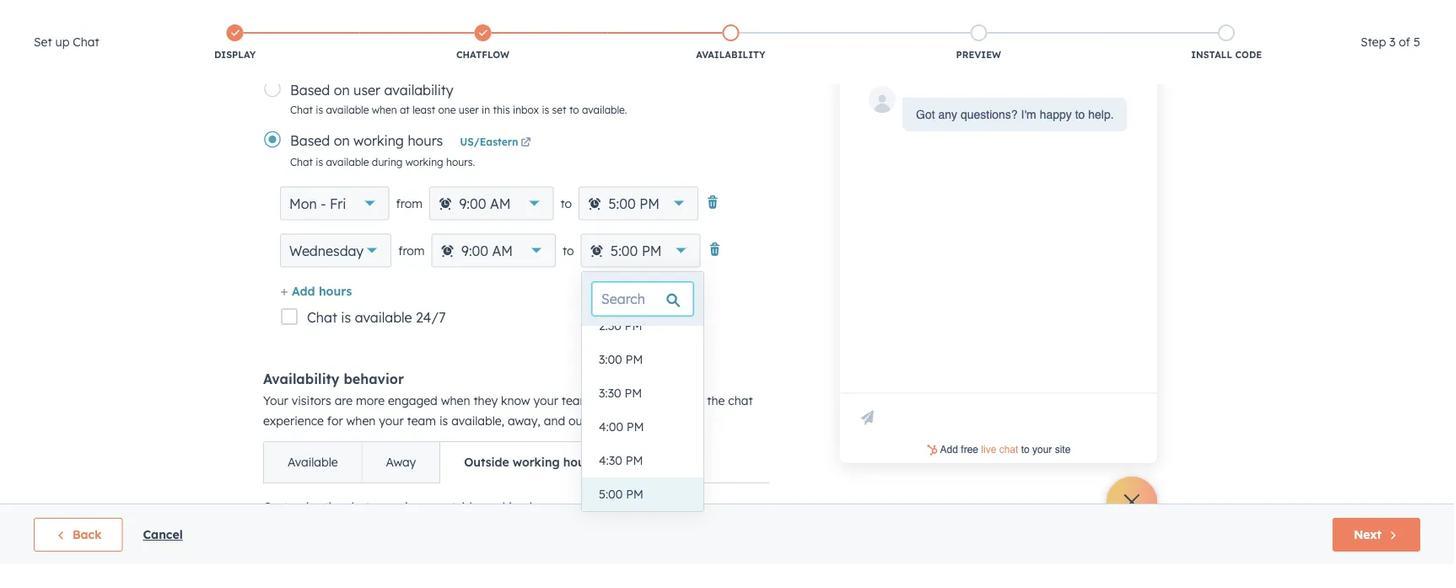 Task type: vqa. For each thing, say whether or not it's contained in the screenshot.
4:30 PM "button"'s pm
yes



Task type: locate. For each thing, give the bounding box(es) containing it.
in
[[482, 103, 490, 116]]

1 vertical spatial set
[[668, 394, 686, 409]]

to left 5:00 pm popup button
[[560, 196, 572, 211]]

0 horizontal spatial availability
[[263, 371, 340, 388]]

outside down team's at the bottom left of page
[[569, 414, 610, 429]]

and
[[544, 414, 565, 429]]

from up 24/7
[[398, 243, 425, 258]]

availability for availability
[[696, 49, 765, 61]]

based
[[290, 81, 330, 98], [290, 132, 330, 149]]

0 vertical spatial 5:00 pm
[[609, 195, 660, 212]]

outside down outside
[[437, 500, 479, 515]]

happy
[[1040, 108, 1072, 121]]

2 on from the top
[[334, 132, 350, 149]]

pm right 3:30
[[625, 386, 642, 401]]

1 menu item from the left
[[1188, 0, 1220, 27]]

this
[[493, 103, 510, 116]]

0 vertical spatial from
[[396, 196, 423, 211]]

search button
[[1410, 35, 1439, 64]]

1 vertical spatial from
[[398, 243, 425, 258]]

install
[[1191, 49, 1232, 61]]

pm for 3:00 pm "button"
[[626, 353, 643, 367]]

1 vertical spatial hours
[[319, 284, 352, 299]]

working up chat is available during working hours.
[[353, 132, 404, 149]]

0 vertical spatial am
[[490, 195, 511, 212]]

5:00 up 5:00 pm dropdown button
[[609, 195, 636, 212]]

availability inside availability behavior your visitors are more engaged when they know your team's availability. set up the chat experience for when your team is available, away, and outside working hours.
[[263, 371, 340, 388]]

preview list item
[[855, 21, 1103, 65]]

1 horizontal spatial set
[[668, 394, 686, 409]]

0 horizontal spatial outside
[[437, 500, 479, 515]]

on up chat is available during working hours.
[[334, 132, 350, 149]]

menu item
[[1188, 0, 1220, 27], [1220, 0, 1259, 27]]

0 horizontal spatial hours.
[[446, 156, 475, 168]]

1 vertical spatial when
[[441, 394, 470, 409]]

based up based on working hours on the left top of the page
[[290, 81, 330, 98]]

3:00 pm button
[[582, 343, 703, 377]]

hours. down the outside working hours link
[[529, 500, 563, 515]]

from down during
[[396, 196, 423, 211]]

chat inside availability behavior your visitors are more engaged when they know your team's availability. set up the chat experience for when your team is available, away, and outside working hours.
[[728, 394, 753, 409]]

0 vertical spatial based
[[290, 81, 330, 98]]

working inside tab list
[[513, 455, 560, 470]]

available down based on user availability
[[326, 103, 369, 116]]

5:00 for mon - fri
[[609, 195, 636, 212]]

next
[[1354, 528, 1382, 543]]

0 horizontal spatial chat
[[345, 500, 370, 515]]

chat is available 24/7
[[307, 310, 446, 326]]

the
[[707, 394, 725, 409], [324, 500, 342, 515]]

1 vertical spatial am
[[492, 242, 513, 259]]

5:00 pm button
[[581, 234, 701, 268]]

working down away,
[[513, 455, 560, 470]]

up inside availability behavior your visitors are more engaged when they know your team's availability. set up the chat experience for when your team is available, away, and outside working hours.
[[690, 394, 704, 409]]

2 vertical spatial available
[[355, 310, 412, 326]]

pm up 5:00 pm dropdown button
[[640, 195, 660, 212]]

am for mon - fri
[[490, 195, 511, 212]]

9:00
[[459, 195, 486, 212], [461, 242, 488, 259]]

2 link opens in a new window image from the top
[[521, 138, 531, 148]]

your
[[533, 394, 558, 409], [379, 414, 404, 429]]

available down based on working hours on the left top of the page
[[326, 156, 369, 168]]

0 vertical spatial outside
[[569, 414, 610, 429]]

working down outside
[[482, 500, 526, 515]]

next button
[[1333, 519, 1420, 552]]

0 vertical spatial 9:00 am
[[459, 195, 511, 212]]

am for wednesday
[[492, 242, 513, 259]]

add
[[292, 284, 315, 299]]

chatflow completed list item
[[359, 21, 607, 65]]

1 horizontal spatial outside
[[569, 414, 610, 429]]

pm inside 3:30 pm button
[[625, 386, 642, 401]]

0 horizontal spatial experience
[[263, 414, 324, 429]]

available.
[[582, 103, 627, 116]]

Search HubSpot search field
[[1217, 35, 1424, 64]]

away link
[[361, 443, 440, 483]]

on up based on working hours on the left top of the page
[[334, 81, 350, 98]]

inbox
[[513, 103, 539, 116]]

5:00 inside dropdown button
[[611, 242, 638, 259]]

3:00 pm
[[599, 353, 643, 367]]

24/7
[[416, 310, 446, 326]]

0 horizontal spatial hours
[[319, 284, 352, 299]]

set
[[34, 35, 52, 49], [668, 394, 686, 409]]

to left 5:00 pm dropdown button
[[563, 243, 574, 258]]

available
[[326, 103, 369, 116], [326, 156, 369, 168], [355, 310, 412, 326]]

hours. down 3:30 pm button
[[661, 414, 694, 429]]

3
[[1389, 35, 1396, 49]]

0 horizontal spatial up
[[55, 35, 69, 49]]

is inside availability behavior your visitors are more engaged when they know your team's availability. set up the chat experience for when your team is available, away, and outside working hours.
[[439, 414, 448, 429]]

1 vertical spatial user
[[459, 103, 479, 116]]

1 vertical spatial based
[[290, 132, 330, 149]]

when
[[372, 103, 397, 116], [441, 394, 470, 409], [346, 414, 376, 429]]

your down "more"
[[379, 414, 404, 429]]

user left in
[[459, 103, 479, 116]]

1 vertical spatial outside
[[437, 500, 479, 515]]

chat inside heading
[[73, 35, 99, 49]]

2 horizontal spatial hours
[[563, 455, 596, 470]]

5:00 down 5:00 pm popup button
[[611, 242, 638, 259]]

1 vertical spatial 9:00 am button
[[431, 234, 556, 268]]

4:00 pm button
[[582, 411, 703, 444]]

is left the set
[[542, 103, 549, 116]]

pm right 3:00
[[626, 353, 643, 367]]

menu
[[1095, 0, 1434, 27]]

0 horizontal spatial set
[[34, 35, 52, 49]]

1 horizontal spatial the
[[707, 394, 725, 409]]

4:30
[[599, 454, 622, 469]]

2 vertical spatial hours
[[563, 455, 596, 470]]

hours. down us/eastern
[[446, 156, 475, 168]]

is for chat is available during working hours.
[[316, 156, 323, 168]]

outside
[[464, 455, 509, 470]]

2 vertical spatial 5:00 pm
[[599, 488, 643, 502]]

to right the set
[[569, 103, 579, 116]]

1 link opens in a new window image from the top
[[521, 135, 531, 151]]

2 horizontal spatial hours.
[[661, 414, 694, 429]]

1 vertical spatial availability
[[263, 371, 340, 388]]

0 vertical spatial availability
[[696, 49, 765, 61]]

5:00 down 4:30
[[599, 488, 623, 502]]

pm inside 5:00 pm button
[[626, 488, 643, 502]]

9:00 am for wednesday
[[461, 242, 513, 259]]

5:00 pm for wednesday
[[611, 242, 662, 259]]

working inside availability behavior your visitors are more engaged when they know your team's availability. set up the chat experience for when your team is available, away, and outside working hours.
[[613, 414, 657, 429]]

questions?
[[961, 108, 1018, 121]]

5:00 pm up 5:00 pm dropdown button
[[609, 195, 660, 212]]

user up based on working hours on the left top of the page
[[353, 81, 380, 98]]

on for working
[[334, 132, 350, 149]]

0 vertical spatial experience
[[263, 414, 324, 429]]

when down "more"
[[346, 414, 376, 429]]

0 vertical spatial the
[[707, 394, 725, 409]]

experience down your
[[263, 414, 324, 429]]

pm inside 4:30 pm "button"
[[626, 454, 643, 469]]

on
[[334, 81, 350, 98], [334, 132, 350, 149]]

9:00 am button
[[429, 187, 554, 221], [431, 234, 556, 268]]

9:00 am button for mon - fri
[[429, 187, 554, 221]]

set inside availability behavior your visitors are more engaged when they know your team's availability. set up the chat experience for when your team is available, away, and outside working hours.
[[668, 394, 686, 409]]

your up and
[[533, 394, 558, 409]]

to left help.
[[1075, 108, 1085, 121]]

menu item up install
[[1188, 0, 1220, 27]]

up
[[55, 35, 69, 49], [690, 394, 704, 409]]

1 horizontal spatial your
[[533, 394, 558, 409]]

5:00
[[609, 195, 636, 212], [611, 242, 638, 259], [599, 488, 623, 502]]

available for when
[[326, 103, 369, 116]]

2 based from the top
[[290, 132, 330, 149]]

tab list
[[263, 442, 620, 484]]

to
[[569, 103, 579, 116], [1075, 108, 1085, 121], [560, 196, 572, 211], [563, 243, 574, 258]]

1 based from the top
[[290, 81, 330, 98]]

1 on from the top
[[334, 81, 350, 98]]

menu item up code
[[1220, 0, 1259, 27]]

hours. inside availability behavior your visitors are more engaged when they know your team's availability. set up the chat experience for when your team is available, away, and outside working hours.
[[661, 414, 694, 429]]

list
[[111, 21, 1350, 65]]

5:00 pm for mon - fri
[[609, 195, 660, 212]]

chat for chat is available 24/7
[[307, 310, 337, 326]]

link opens in a new window image
[[521, 135, 531, 151], [521, 138, 531, 148]]

0 vertical spatial 5:00
[[609, 195, 636, 212]]

availability inside list item
[[696, 49, 765, 61]]

2 vertical spatial 5:00
[[599, 488, 623, 502]]

2 menu item from the left
[[1220, 0, 1259, 27]]

mon - fri
[[289, 195, 346, 212]]

pm
[[640, 195, 660, 212], [642, 242, 662, 259], [625, 319, 642, 334], [626, 353, 643, 367], [625, 386, 642, 401], [627, 420, 644, 435], [626, 454, 643, 469], [626, 488, 643, 502]]

4:30 pm button
[[582, 444, 703, 478]]

5:00 pm down 5:00 pm popup button
[[611, 242, 662, 259]]

experience down away link
[[373, 500, 434, 515]]

pm inside 5:00 pm dropdown button
[[642, 242, 662, 259]]

the inside availability behavior your visitors are more engaged when they know your team's availability. set up the chat experience for when your team is available, away, and outside working hours.
[[707, 394, 725, 409]]

one
[[438, 103, 456, 116]]

1 vertical spatial up
[[690, 394, 704, 409]]

0 vertical spatial available
[[326, 103, 369, 116]]

is down based on user availability
[[316, 103, 323, 116]]

0 vertical spatial your
[[533, 394, 558, 409]]

when left they
[[441, 394, 470, 409]]

hours down least
[[408, 132, 443, 149]]

agent says: got any questions? i'm happy to help. element
[[916, 105, 1114, 125]]

5:00 pm down 4:30 pm
[[599, 488, 643, 502]]

0 vertical spatial chat
[[728, 394, 753, 409]]

availability
[[696, 49, 765, 61], [263, 371, 340, 388]]

2 vertical spatial when
[[346, 414, 376, 429]]

working
[[353, 132, 404, 149], [406, 156, 443, 168], [613, 414, 657, 429], [513, 455, 560, 470], [482, 500, 526, 515]]

3:00
[[599, 353, 622, 367]]

install code
[[1191, 49, 1262, 61]]

1 horizontal spatial chat
[[728, 394, 753, 409]]

based up mon
[[290, 132, 330, 149]]

wednesday
[[289, 242, 364, 259]]

0 vertical spatial on
[[334, 81, 350, 98]]

1 vertical spatial on
[[334, 132, 350, 149]]

customize the chat experience outside working hours.
[[263, 500, 563, 515]]

0 vertical spatial 9:00
[[459, 195, 486, 212]]

pm down 5:00 pm popup button
[[642, 242, 662, 259]]

0 horizontal spatial the
[[324, 500, 342, 515]]

5:00 pm inside 5:00 pm popup button
[[609, 195, 660, 212]]

cancel button
[[143, 525, 183, 546]]

chat is available when at least one user in this inbox is set to available.
[[290, 103, 627, 116]]

1 horizontal spatial experience
[[373, 500, 434, 515]]

5:00 pm
[[609, 195, 660, 212], [611, 242, 662, 259], [599, 488, 643, 502]]

working down availability.
[[613, 414, 657, 429]]

based on working hours
[[290, 132, 443, 149]]

add hours
[[292, 284, 352, 299]]

back button
[[34, 519, 123, 552]]

step
[[1361, 35, 1386, 49]]

the right 3:30 pm button
[[707, 394, 725, 409]]

pm right 4:00
[[627, 420, 644, 435]]

chat
[[728, 394, 753, 409], [345, 500, 370, 515]]

add hours button
[[280, 281, 352, 304]]

available left 24/7
[[355, 310, 412, 326]]

1 horizontal spatial up
[[690, 394, 704, 409]]

chat for chat is available when at least one user in this inbox is set to available.
[[290, 103, 313, 116]]

1 vertical spatial hours.
[[661, 414, 694, 429]]

pm inside 2:30 pm button
[[625, 319, 642, 334]]

is
[[316, 103, 323, 116], [542, 103, 549, 116], [316, 156, 323, 168], [341, 310, 351, 326], [439, 414, 448, 429]]

1 vertical spatial 5:00 pm
[[611, 242, 662, 259]]

pm for 2:30 pm button
[[625, 319, 642, 334]]

5:00 inside popup button
[[609, 195, 636, 212]]

based for based on user availability
[[290, 81, 330, 98]]

pm down 4:30 pm "button"
[[626, 488, 643, 502]]

0 vertical spatial set
[[34, 35, 52, 49]]

3:30 pm button
[[582, 377, 703, 411]]

outside
[[569, 414, 610, 429], [437, 500, 479, 515]]

2 vertical spatial hours.
[[529, 500, 563, 515]]

when left at on the left top of the page
[[372, 103, 397, 116]]

user
[[353, 81, 380, 98], [459, 103, 479, 116]]

is down add hours at the left
[[341, 310, 351, 326]]

0 vertical spatial hours
[[408, 132, 443, 149]]

customize
[[263, 500, 321, 515]]

working right during
[[406, 156, 443, 168]]

pm for the 4:00 pm button
[[627, 420, 644, 435]]

hours left 4:30
[[563, 455, 596, 470]]

chat for chat is available during working hours.
[[290, 156, 313, 168]]

0 horizontal spatial your
[[379, 414, 404, 429]]

pm inside 3:00 pm "button"
[[626, 353, 643, 367]]

install code list item
[[1103, 21, 1350, 65]]

1 vertical spatial your
[[379, 414, 404, 429]]

experience
[[263, 414, 324, 429], [373, 500, 434, 515]]

0 vertical spatial up
[[55, 35, 69, 49]]

chat
[[73, 35, 99, 49], [290, 103, 313, 116], [290, 156, 313, 168], [307, 310, 337, 326]]

9:00 am
[[459, 195, 511, 212], [461, 242, 513, 259]]

5:00 pm button
[[582, 478, 703, 512]]

5:00 pm inside 5:00 pm dropdown button
[[611, 242, 662, 259]]

0 vertical spatial 9:00 am button
[[429, 187, 554, 221]]

0 vertical spatial when
[[372, 103, 397, 116]]

1 vertical spatial available
[[326, 156, 369, 168]]

the right customize at left bottom
[[324, 500, 342, 515]]

pm right 4:30
[[626, 454, 643, 469]]

am
[[490, 195, 511, 212], [492, 242, 513, 259]]

1 vertical spatial 9:00
[[461, 242, 488, 259]]

1 horizontal spatial availability
[[696, 49, 765, 61]]

1 vertical spatial 5:00
[[611, 242, 638, 259]]

is right 'team'
[[439, 414, 448, 429]]

search image
[[1419, 44, 1430, 56]]

pm inside the 4:00 pm button
[[627, 420, 644, 435]]

from for wednesday
[[398, 243, 425, 258]]

1 horizontal spatial hours
[[408, 132, 443, 149]]

0 vertical spatial user
[[353, 81, 380, 98]]

is up mon - fri at the top of page
[[316, 156, 323, 168]]

availability
[[384, 81, 453, 98]]

is for chat is available when at least one user in this inbox is set to available.
[[316, 103, 323, 116]]

pm right 2:30 at the bottom of page
[[625, 319, 642, 334]]

1 vertical spatial 9:00 am
[[461, 242, 513, 259]]

away,
[[508, 414, 540, 429]]

-
[[321, 195, 326, 212]]

hours right add
[[319, 284, 352, 299]]



Task type: describe. For each thing, give the bounding box(es) containing it.
at
[[400, 103, 410, 116]]

us/eastern
[[460, 135, 518, 148]]

code
[[1235, 49, 1262, 61]]

0 vertical spatial hours.
[[446, 156, 475, 168]]

chat is available during working hours.
[[290, 156, 475, 168]]

based for based on working hours
[[290, 132, 330, 149]]

3:30
[[599, 386, 621, 401]]

any
[[938, 108, 957, 121]]

they
[[474, 394, 498, 409]]

back
[[73, 528, 102, 543]]

hours inside button
[[319, 284, 352, 299]]

available for 24/7
[[355, 310, 412, 326]]

1 vertical spatial chat
[[345, 500, 370, 515]]

available
[[288, 455, 338, 470]]

outside inside availability behavior your visitors are more engaged when they know your team's availability. set up the chat experience for when your team is available, away, and outside working hours.
[[569, 414, 610, 429]]

1 horizontal spatial hours.
[[529, 500, 563, 515]]

are
[[335, 394, 353, 409]]

help.
[[1088, 108, 1114, 121]]

wednesday button
[[280, 234, 391, 268]]

mon
[[289, 195, 317, 212]]

9:00 for mon - fri
[[459, 195, 486, 212]]

1 horizontal spatial user
[[459, 103, 479, 116]]

3:30 pm
[[599, 386, 642, 401]]

based on user availability
[[290, 81, 453, 98]]

for
[[327, 414, 343, 429]]

available,
[[451, 414, 504, 429]]

team
[[407, 414, 436, 429]]

2:30 pm button
[[582, 310, 703, 343]]

pm for 4:30 pm "button"
[[626, 454, 643, 469]]

display completed list item
[[111, 21, 359, 65]]

i'm
[[1021, 108, 1036, 121]]

team's
[[562, 394, 599, 409]]

got any questions? i'm happy to help.
[[916, 108, 1114, 121]]

list containing display
[[111, 21, 1350, 65]]

set
[[552, 103, 566, 116]]

your
[[263, 394, 288, 409]]

of
[[1399, 35, 1410, 49]]

9:00 am button for wednesday
[[431, 234, 556, 268]]

behavior
[[344, 371, 404, 388]]

availability for availability behavior your visitors are more engaged when they know your team's availability. set up the chat experience for when your team is available, away, and outside working hours.
[[263, 371, 340, 388]]

1 vertical spatial the
[[324, 500, 342, 515]]

display
[[214, 49, 256, 61]]

availability list item
[[607, 21, 855, 65]]

set up chat heading
[[34, 32, 99, 52]]

set up chat
[[34, 35, 99, 49]]

2:30 pm
[[599, 319, 642, 334]]

from for mon - fri
[[396, 196, 423, 211]]

experience inside availability behavior your visitors are more engaged when they know your team's availability. set up the chat experience for when your team is available, away, and outside working hours.
[[263, 414, 324, 429]]

us/eastern link
[[460, 135, 533, 151]]

5:00 for wednesday
[[611, 242, 638, 259]]

9:00 for wednesday
[[461, 242, 488, 259]]

engaged
[[388, 394, 438, 409]]

pm inside 5:00 pm popup button
[[640, 195, 660, 212]]

availability behavior your visitors are more engaged when they know your team's availability. set up the chat experience for when your team is available, away, and outside working hours.
[[263, 371, 753, 429]]

hubspot-live-chat-viral-iframe element
[[843, 443, 1154, 460]]

5:00 pm inside 5:00 pm button
[[599, 488, 643, 502]]

outside working hours link
[[440, 443, 619, 483]]

preview
[[956, 49, 1001, 61]]

pm for 3:30 pm button
[[625, 386, 642, 401]]

set inside heading
[[34, 35, 52, 49]]

on for user
[[334, 81, 350, 98]]

Search search field
[[592, 283, 693, 316]]

tab list containing available
[[263, 442, 620, 484]]

outside working hours
[[464, 455, 596, 470]]

2:30
[[599, 319, 621, 334]]

5:00 pm button
[[579, 187, 698, 221]]

available link
[[264, 443, 361, 483]]

is for chat is available 24/7
[[341, 310, 351, 326]]

1 vertical spatial experience
[[373, 500, 434, 515]]

pm for 5:00 pm button
[[626, 488, 643, 502]]

got
[[916, 108, 935, 121]]

least
[[413, 103, 435, 116]]

step 3 of 5
[[1361, 35, 1420, 49]]

5
[[1414, 35, 1420, 49]]

availability.
[[602, 394, 665, 409]]

chatflow
[[456, 49, 509, 61]]

0 horizontal spatial user
[[353, 81, 380, 98]]

up inside heading
[[55, 35, 69, 49]]

cancel
[[143, 528, 183, 543]]

5:00 inside button
[[599, 488, 623, 502]]

9:00 am for mon - fri
[[459, 195, 511, 212]]

away
[[386, 455, 416, 470]]

fri
[[330, 195, 346, 212]]

grid grid
[[582, 310, 703, 512]]

know
[[501, 394, 530, 409]]

4:00 pm
[[599, 420, 644, 435]]

during
[[372, 156, 403, 168]]

available for during
[[326, 156, 369, 168]]

4:00
[[599, 420, 623, 435]]

visitors
[[292, 394, 331, 409]]

4:30 pm
[[599, 454, 643, 469]]

more
[[356, 394, 385, 409]]

link opens in a new window image inside us/eastern link
[[521, 138, 531, 148]]

mon - fri button
[[280, 187, 389, 221]]



